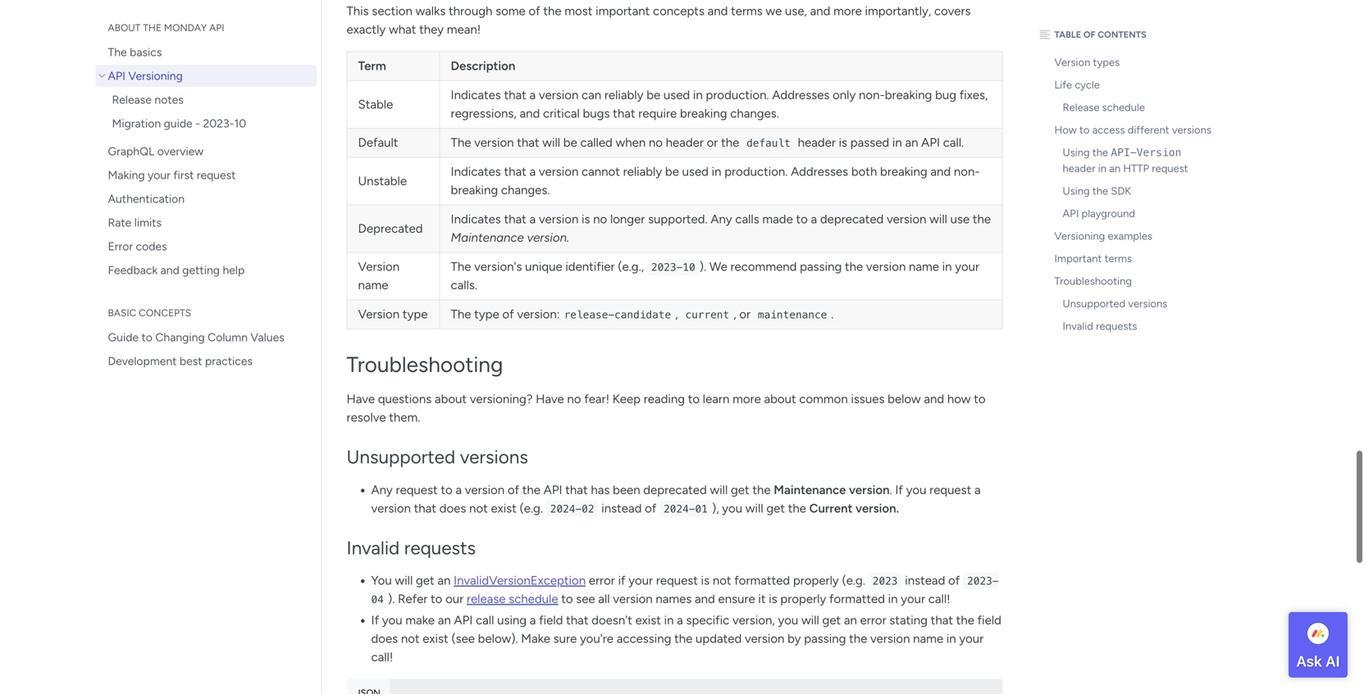 Task type: describe. For each thing, give the bounding box(es) containing it.
making your first request
[[108, 168, 236, 182]]

made
[[763, 212, 793, 227]]

get inside if you make an api call using a field that doesn't exist in a specific version, you will get an error stating that the field does not exist (see below). make sure you're accessing the updated version by passing the version name in your call!
[[823, 614, 841, 629]]

2023- inside 2023- 04
[[967, 576, 999, 588]]

indicates that a version can reliably be used in production. addresses only non-breaking bug fixes, regressions, and critical bugs that require breaking changes.
[[451, 88, 988, 121]]

keep
[[613, 392, 641, 407]]

version inside indicates that a version can reliably be used in production. addresses only non-breaking bug fixes, regressions, and critical bugs that require breaking changes.
[[539, 88, 579, 103]]

changes. inside indicates that a version cannot reliably be used in production. addresses both breaking and non- breaking changes.
[[501, 183, 550, 198]]

version:
[[517, 307, 560, 322]]

description
[[451, 59, 516, 74]]

when
[[616, 136, 646, 150]]

how to access different versions
[[1055, 123, 1212, 137]]

invalid requests link
[[1044, 315, 1216, 338]]

the inside indicates that a version is no longer supported. any calls made to a deprecated version will use the maintenance version.
[[973, 212, 991, 227]]

migration guide - 2023-10
[[112, 117, 246, 130]]

graphql
[[108, 144, 155, 158]]

require
[[639, 106, 677, 121]]

passed
[[851, 136, 890, 150]]

mean
[[731, 0, 761, 0]]

and up specific at the right
[[695, 592, 715, 607]]

2 vertical spatial exist
[[423, 632, 449, 647]]

release
[[467, 592, 506, 607]]

practices
[[205, 354, 253, 368]]

and inside indicates that a version cannot reliably be used in production. addresses both breaking and non- breaking changes.
[[931, 165, 951, 179]]

limits
[[134, 216, 162, 230]]

02
[[582, 503, 594, 516]]

1 field from the left
[[539, 614, 563, 629]]

. inside . if you request a version that does not exist (e.g.
[[890, 483, 892, 498]]

a inside . if you request a version that does not exist (e.g.
[[975, 483, 981, 498]]

0 vertical spatial .
[[832, 307, 834, 322]]

the basics
[[108, 45, 162, 59]]

using for using the sdk
[[1063, 185, 1090, 198]]

production. for both
[[725, 165, 788, 179]]

any request to a version of the api that has been deprecated will get the maintenance version
[[371, 483, 890, 498]]

version's
[[474, 260, 522, 275]]

). refer to our release schedule to see all version names and ensure it is properly formatted in your call!
[[388, 592, 951, 607]]

bugs
[[583, 106, 610, 121]]

1 horizontal spatial terms
[[731, 4, 763, 19]]

0 horizontal spatial header
[[666, 136, 704, 150]]

rate limits link
[[96, 212, 317, 234]]

recommend
[[731, 260, 797, 275]]

no for fear!
[[567, 392, 581, 407]]

get up refer
[[416, 574, 435, 589]]

important
[[596, 4, 650, 19]]

been
[[613, 483, 640, 498]]

error codes link
[[96, 235, 317, 258]]

differs
[[428, 0, 464, 0]]

2 horizontal spatial not
[[713, 574, 732, 589]]

indicates inside indicates that a version is no longer supported. any calls made to a deprecated version will use the maintenance version.
[[451, 212, 501, 227]]

names
[[656, 592, 692, 607]]

using the sdk
[[1063, 185, 1132, 198]]

api inside if you make an api call using a field that doesn't exist in a specific version, you will get an error stating that the field does not exist (see below). make sure you're accessing the updated version by passing the version name in your call!
[[454, 614, 473, 629]]

be for can
[[647, 88, 661, 103]]

version type
[[358, 307, 428, 322]]

). for we
[[700, 260, 707, 275]]

2 have from the left
[[536, 392, 564, 407]]

1 vertical spatial invalid
[[347, 537, 400, 559]]

some
[[496, 4, 526, 19]]

10 inside the version's unique identifier (e.g., 2023-10
[[683, 261, 696, 274]]

reliably for cannot
[[623, 165, 662, 179]]

indicates that a version is no longer supported. any calls made to a deprecated version will use the maintenance version.
[[451, 212, 991, 245]]

or for header
[[707, 136, 718, 150]]

api down the basics
[[108, 69, 125, 83]]

0 vertical spatial call!
[[929, 592, 951, 607]]

version types
[[1055, 56, 1120, 69]]

2023- inside the version's unique identifier (e.g., 2023-10
[[651, 261, 683, 274]]

1 vertical spatial troubleshooting
[[347, 352, 503, 378]]

version. inside indicates that a version is no longer supported. any calls made to a deprecated version will use the maintenance version.
[[527, 231, 570, 245]]

each
[[932, 0, 959, 0]]

the basics link
[[96, 41, 317, 63]]

authentication
[[108, 192, 185, 206]]

we
[[710, 260, 728, 275]]

(see
[[452, 632, 475, 647]]

will inside indicates that a version is no longer supported. any calls made to a deprecated version will use the maintenance version.
[[930, 212, 948, 227]]

through
[[449, 4, 493, 19]]

and down may
[[708, 4, 728, 19]]

codes
[[136, 240, 167, 254]]

mean!
[[447, 22, 481, 37]]

ask
[[1297, 653, 1323, 671]]

1 vertical spatial version.
[[856, 502, 899, 516]]

reliably for can
[[605, 88, 644, 103]]

1 vertical spatial exist
[[636, 614, 661, 629]]

current
[[685, 309, 730, 321]]

resolve
[[347, 411, 386, 426]]

1 have from the left
[[347, 392, 375, 407]]

changes. inside indicates that a version can reliably be used in production. addresses only non-breaking bug fixes, regressions, and critical bugs that require breaking changes.
[[731, 106, 779, 121]]

name inside if you make an api call using a field that doesn't exist in a specific version, you will get an error stating that the field does not exist (see below). make sure you're accessing the updated version by passing the version name in your call!
[[913, 632, 944, 647]]

0 horizontal spatial unsupported versions
[[347, 447, 528, 469]]

production. for only
[[706, 88, 769, 103]]

1 horizontal spatial versions
[[1129, 297, 1168, 311]]

the inside ). we recommend passing the version name in your calls.
[[845, 260, 863, 275]]

2 , from the left
[[734, 307, 737, 322]]

the type of version: release-candidate , current , or maintenance .
[[451, 307, 834, 322]]

api playground
[[1063, 207, 1136, 220]]

does inside . if you request a version that does not exist (e.g.
[[440, 502, 466, 516]]

1 vertical spatial deprecated
[[644, 483, 707, 498]]

type for the
[[474, 307, 499, 322]]

name inside ). we recommend passing the version name in your calls.
[[909, 260, 940, 275]]

version for version name
[[358, 260, 400, 275]]

version inside ). we recommend passing the version name in your calls.
[[866, 260, 906, 275]]

will inside if you make an api call using a field that doesn't exist in a specific version, you will get an error stating that the field does not exist (see below). make sure you're accessing the updated version by passing the version name in your call!
[[802, 614, 820, 629]]

development
[[108, 354, 177, 368]]

0 vertical spatial instead
[[602, 502, 642, 516]]

1 2024- from the left
[[550, 503, 582, 516]]

version,
[[733, 614, 775, 629]]

any inside indicates that a version is no longer supported. any calls made to a deprecated version will use the maintenance version.
[[711, 212, 732, 227]]

error
[[108, 240, 133, 254]]

1 , from the left
[[675, 307, 678, 322]]

most
[[565, 4, 593, 19]]

guide
[[164, 117, 193, 130]]

api down "using the sdk"
[[1063, 207, 1079, 220]]

concepts
[[653, 4, 705, 19]]

troubleshooting link
[[1036, 270, 1216, 293]]

stable
[[358, 97, 393, 112]]

1 horizontal spatial unsupported
[[1063, 297, 1126, 311]]

in inside indicates that a version cannot reliably be used in production. addresses both breaking and non- breaking changes.
[[712, 165, 722, 179]]

getting
[[182, 263, 220, 277]]

stating
[[890, 614, 928, 629]]

and inside indicates that a version can reliably be used in production. addresses only non-breaking bug fixes, regressions, and critical bugs that require breaking changes.
[[520, 106, 540, 121]]

version inside . if you request a version that does not exist (e.g.
[[371, 502, 411, 516]]

important terms
[[1055, 252, 1132, 265]]

maintenance inside indicates that a version is no longer supported. any calls made to a deprecated version will use the maintenance version.
[[451, 231, 524, 245]]

breaking down regressions,
[[451, 183, 498, 198]]

default
[[747, 137, 791, 149]]

and right use,
[[810, 4, 831, 19]]

a inside indicates that a version cannot reliably be used in production. addresses both breaking and non- breaking changes.
[[530, 165, 536, 179]]

api inside api versioning differs across the board, so frequently used terms may mean something slightly different in each case. this section walks through some of the most important concepts and terms we use, and more importantly, covers exactly what they mean!
[[347, 0, 365, 0]]

development best practices
[[108, 354, 253, 368]]

if inside if you make an api call using a field that doesn't exist in a specific version, you will get an error stating that the field does not exist (see below). make sure you're accessing the updated version by passing the version name in your call!
[[371, 614, 379, 629]]

release schedule link
[[1044, 96, 1216, 119]]

the for version's
[[451, 260, 471, 275]]

sdk
[[1111, 185, 1132, 198]]

api versioning
[[108, 69, 183, 83]]

01
[[695, 503, 708, 516]]

release notes
[[112, 93, 184, 107]]

version for version types
[[1055, 56, 1091, 69]]

addresses for both
[[791, 165, 849, 179]]

error inside if you make an api call using a field that doesn't exist in a specific version, you will get an error stating that the field does not exist (see below). make sure you're accessing the updated version by passing the version name in your call!
[[860, 614, 887, 629]]

call
[[476, 614, 494, 629]]

0 horizontal spatial unsupported
[[347, 447, 456, 469]]

(e.g. inside . if you request a version that does not exist (e.g.
[[520, 502, 543, 516]]

the for type
[[451, 307, 471, 322]]

the inside using the api-version header in an http request
[[1093, 146, 1109, 159]]

and inside have questions about versioning? have no fear! keep reading to learn more about common issues below and how to resolve them.
[[924, 392, 945, 407]]

a inside indicates that a version can reliably be used in production. addresses only non-breaking bug fixes, regressions, and critical bugs that require breaking changes.
[[530, 88, 536, 103]]

making your first request link
[[96, 164, 317, 186]]

0 horizontal spatial 10
[[234, 117, 246, 130]]

2 2024- from the left
[[664, 503, 695, 516]]

0 horizontal spatial any
[[371, 483, 393, 498]]

0 horizontal spatial formatted
[[735, 574, 790, 589]]

will up refer
[[395, 574, 413, 589]]

0 vertical spatial error
[[589, 574, 615, 589]]

1 vertical spatial requests
[[404, 537, 476, 559]]

1 horizontal spatial header
[[798, 136, 836, 150]]

0 vertical spatial 2023-
[[203, 117, 234, 130]]

will up ), on the bottom of page
[[710, 483, 728, 498]]

you're
[[580, 632, 614, 647]]

(e.g.,
[[618, 260, 644, 275]]

indicates that a version cannot reliably be used in production. addresses both breaking and non- breaking changes.
[[451, 165, 980, 198]]

longer
[[610, 212, 645, 227]]

migration guide - 2023-10 link
[[108, 112, 317, 135]]

supported.
[[648, 212, 708, 227]]

non- inside indicates that a version cannot reliably be used in production. addresses both breaking and non- breaking changes.
[[954, 165, 980, 179]]

if
[[618, 574, 626, 589]]

release for release schedule
[[1063, 101, 1100, 114]]

basic
[[108, 307, 136, 319]]

1 vertical spatial properly
[[781, 592, 827, 607]]

request inside using the api-version header in an http request
[[1152, 162, 1189, 175]]

covers
[[935, 4, 971, 19]]

breaking up the version that will be called when no header or the default header is passed in an api call.
[[680, 106, 727, 121]]

used inside api versioning differs across the board, so frequently used terms may mean something slightly different in each case. this section walks through some of the most important concepts and terms we use, and more importantly, covers exactly what they mean!
[[641, 0, 667, 0]]

be for cannot
[[665, 165, 679, 179]]

api left call.
[[922, 136, 940, 150]]

in inside ). we recommend passing the version name in your calls.
[[943, 260, 952, 275]]

0 horizontal spatial invalid requests
[[347, 537, 476, 559]]

addresses for only
[[772, 88, 830, 103]]

breaking left bug
[[885, 88, 932, 103]]

1 horizontal spatial formatted
[[830, 592, 885, 607]]

0 vertical spatial versioning
[[128, 69, 183, 83]]

graphql overview link
[[96, 140, 317, 162]]

development best practices link
[[96, 350, 317, 373]]

this
[[347, 4, 369, 19]]

release schedule link
[[467, 592, 558, 607]]



Task type: locate. For each thing, give the bounding box(es) containing it.
is left passed
[[839, 136, 848, 150]]

requests inside the invalid requests "link"
[[1096, 320, 1138, 333]]

api versioning differs across the board, so frequently used terms may mean something slightly different in each case. this section walks through some of the most important concepts and terms we use, and more importantly, covers exactly what they mean!
[[347, 0, 990, 37]]

1 vertical spatial using
[[1063, 185, 1090, 198]]

instead down been
[[602, 502, 642, 516]]

maintenance up the current on the right bottom
[[774, 483, 846, 498]]

is left longer
[[582, 212, 590, 227]]

version for version type
[[358, 307, 400, 322]]

column
[[208, 331, 248, 345]]

changes. up default
[[731, 106, 779, 121]]

error codes
[[108, 240, 167, 254]]

what
[[389, 22, 416, 37]]

reliably down when
[[623, 165, 662, 179]]

1 horizontal spatial call!
[[929, 592, 951, 607]]

your inside if you make an api call using a field that doesn't exist in a specific version, you will get an error stating that the field does not exist (see below). make sure you're accessing the updated version by passing the version name in your call!
[[960, 632, 984, 647]]

the
[[108, 45, 127, 59], [451, 136, 471, 150], [451, 260, 471, 275], [451, 307, 471, 322]]

different inside api versioning differs across the board, so frequently used terms may mean something slightly different in each case. this section walks through some of the most important concepts and terms we use, and more importantly, covers exactly what they mean!
[[868, 0, 916, 0]]

how
[[1055, 123, 1077, 137]]

using down how
[[1063, 146, 1090, 159]]

does inside if you make an api call using a field that doesn't exist in a specific version, you will get an error stating that the field does not exist (see below). make sure you're accessing the updated version by passing the version name in your call!
[[371, 632, 398, 647]]

0 vertical spatial invalid
[[1063, 320, 1094, 333]]

breaking
[[885, 88, 932, 103], [680, 106, 727, 121], [880, 165, 928, 179], [451, 183, 498, 198]]

2023- 04
[[371, 576, 999, 606]]

be up require
[[647, 88, 661, 103]]

no inside have questions about versioning? have no fear! keep reading to learn more about common issues below and how to resolve them.
[[567, 392, 581, 407]]

not inside if you make an api call using a field that doesn't exist in a specific version, you will get an error stating that the field does not exist (see below). make sure you're accessing the updated version by passing the version name in your call!
[[401, 632, 420, 647]]

invalid inside "link"
[[1063, 320, 1094, 333]]

term
[[358, 59, 386, 74]]

importantly,
[[865, 4, 932, 19]]

1 vertical spatial ).
[[388, 592, 395, 607]]

indicates up regressions,
[[451, 88, 501, 103]]

1 vertical spatial instead
[[905, 574, 946, 589]]

deprecated inside indicates that a version is no longer supported. any calls made to a deprecated version will use the maintenance version.
[[820, 212, 884, 227]]

1 vertical spatial .
[[890, 483, 892, 498]]

an up our
[[438, 574, 451, 589]]

0 vertical spatial name
[[909, 260, 940, 275]]

terms
[[670, 0, 702, 0], [731, 4, 763, 19], [1105, 252, 1132, 265]]

unique
[[525, 260, 563, 275]]

1 about from the left
[[435, 392, 467, 407]]

non- inside indicates that a version can reliably be used in production. addresses only non-breaking bug fixes, regressions, and critical bugs that require breaking changes.
[[859, 88, 885, 103]]

to inside indicates that a version is no longer supported. any calls made to a deprecated version will use the maintenance version.
[[796, 212, 808, 227]]

more down slightly
[[834, 4, 862, 19]]

2 vertical spatial no
[[567, 392, 581, 407]]

using inside using the api-version header in an http request
[[1063, 146, 1090, 159]]

0 vertical spatial schedule
[[1103, 101, 1145, 114]]

1 horizontal spatial troubleshooting
[[1055, 275, 1132, 288]]

questions
[[378, 392, 432, 407]]

request inside making your first request link
[[197, 168, 236, 182]]

graphql overview
[[108, 144, 204, 158]]

all
[[598, 592, 610, 607]]

api up (see at bottom
[[454, 614, 473, 629]]

0 vertical spatial ).
[[700, 260, 707, 275]]

1 vertical spatial maintenance
[[774, 483, 846, 498]]

learn
[[703, 392, 730, 407]]

1 vertical spatial error
[[860, 614, 887, 629]]

indicates inside indicates that a version cannot reliably be used in production. addresses both breaking and non- breaking changes.
[[451, 165, 501, 179]]

formatted down 2023
[[830, 592, 885, 607]]

0 horizontal spatial not
[[401, 632, 420, 647]]

that inside indicates that a version cannot reliably be used in production. addresses both breaking and non- breaking changes.
[[504, 165, 527, 179]]

be inside indicates that a version can reliably be used in production. addresses only non-breaking bug fixes, regressions, and critical bugs that require breaking changes.
[[647, 88, 661, 103]]

1 horizontal spatial versioning
[[1055, 230, 1105, 243]]

your inside ). we recommend passing the version name in your calls.
[[955, 260, 980, 275]]

changing
[[155, 331, 205, 345]]

header down require
[[666, 136, 704, 150]]

version
[[539, 88, 579, 103], [474, 136, 514, 150], [539, 165, 579, 179], [539, 212, 579, 227], [887, 212, 927, 227], [866, 260, 906, 275], [465, 483, 505, 498], [849, 483, 890, 498], [371, 502, 411, 516], [613, 592, 653, 607], [745, 632, 785, 647], [871, 632, 910, 647]]

will down the critical
[[543, 136, 560, 150]]

calls.
[[451, 278, 478, 293]]

header inside using the api-version header in an http request
[[1063, 162, 1096, 175]]

requests up our
[[404, 537, 476, 559]]

version down deprecated
[[358, 260, 400, 275]]

(e.g.
[[520, 502, 543, 516], [842, 574, 866, 589]]

something
[[764, 0, 823, 0]]

reading
[[644, 392, 685, 407]]

3 indicates from the top
[[451, 212, 501, 227]]

0 horizontal spatial (e.g.
[[520, 502, 543, 516]]

release-
[[564, 309, 615, 321]]

deprecated down the both
[[820, 212, 884, 227]]

0 horizontal spatial schedule
[[509, 592, 558, 607]]

instead right 2023
[[905, 574, 946, 589]]

exist down make
[[423, 632, 449, 647]]

1 horizontal spatial release
[[1063, 101, 1100, 114]]

reliably inside indicates that a version can reliably be used in production. addresses only non-breaking bug fixes, regressions, and critical bugs that require breaking changes.
[[605, 88, 644, 103]]

in inside indicates that a version can reliably be used in production. addresses only non-breaking bug fixes, regressions, and critical bugs that require breaking changes.
[[693, 88, 703, 103]]

have up "resolve"
[[347, 392, 375, 407]]

be inside indicates that a version cannot reliably be used in production. addresses both breaking and non- breaking changes.
[[665, 165, 679, 179]]

api up this
[[347, 0, 365, 0]]

if you make an api call using a field that doesn't exist in a specific version, you will get an error stating that the field does not exist (see below). make sure you're accessing the updated version by passing the version name in your call!
[[371, 614, 1002, 666]]

in inside api versioning differs across the board, so frequently used terms may mean something slightly different in each case. this section walks through some of the most important concepts and terms we use, and more importantly, covers exactly what they mean!
[[919, 0, 929, 0]]

1 vertical spatial if
[[371, 614, 379, 629]]

exist up accessing
[[636, 614, 661, 629]]

or for ,
[[740, 307, 751, 322]]

0 vertical spatial troubleshooting
[[1055, 275, 1132, 288]]

error left the stating
[[860, 614, 887, 629]]

no for longer
[[593, 212, 607, 227]]

we
[[766, 4, 782, 19]]

formatted up 'it'
[[735, 574, 790, 589]]

). we recommend passing the version name in your calls.
[[451, 260, 980, 293]]

unsupported versions down the troubleshooting 'link'
[[1063, 297, 1168, 311]]

1 vertical spatial formatted
[[830, 592, 885, 607]]

below).
[[478, 632, 518, 647]]

1 type from the left
[[403, 307, 428, 322]]

1 horizontal spatial ).
[[700, 260, 707, 275]]

2 horizontal spatial versions
[[1172, 123, 1212, 137]]

. if you request a version that does not exist (e.g.
[[371, 483, 981, 516]]

1 horizontal spatial schedule
[[1103, 101, 1145, 114]]

get up 2024-02 instead of 2024-01 ), you will get the current version. on the bottom of the page
[[731, 483, 750, 498]]

production. inside indicates that a version cannot reliably be used in production. addresses both breaking and non- breaking changes.
[[725, 165, 788, 179]]

get left the stating
[[823, 614, 841, 629]]

breaking right the both
[[880, 165, 928, 179]]

invalid requests down unsupported versions link
[[1063, 320, 1138, 333]]

2 vertical spatial not
[[401, 632, 420, 647]]

ask ai
[[1297, 653, 1340, 671]]

release for release notes
[[112, 93, 152, 107]]

versioning up release notes
[[128, 69, 183, 83]]

slightly
[[826, 0, 865, 0]]

reliably inside indicates that a version cannot reliably be used in production. addresses both breaking and non- breaking changes.
[[623, 165, 662, 179]]

not inside . if you request a version that does not exist (e.g.
[[469, 502, 488, 516]]

life cycle
[[1055, 78, 1100, 91]]

used up concepts
[[641, 0, 667, 0]]

non- right only
[[859, 88, 885, 103]]

non- down call.
[[954, 165, 980, 179]]

1 horizontal spatial changes.
[[731, 106, 779, 121]]

refer
[[398, 592, 428, 607]]

called
[[580, 136, 613, 150]]

terms up concepts
[[670, 0, 702, 0]]

2 using from the top
[[1063, 185, 1090, 198]]

invalid
[[1063, 320, 1094, 333], [347, 537, 400, 559]]

1 vertical spatial 2023-
[[651, 261, 683, 274]]

0 vertical spatial terms
[[670, 0, 702, 0]]

versioning
[[368, 0, 425, 0]]

0 vertical spatial addresses
[[772, 88, 830, 103]]

more inside api versioning differs across the board, so frequently used terms may mean something slightly different in each case. this section walks through some of the most important concepts and terms we use, and more importantly, covers exactly what they mean!
[[834, 4, 862, 19]]

1 horizontal spatial does
[[440, 502, 466, 516]]

an right passed
[[905, 136, 919, 150]]

0 horizontal spatial versions
[[460, 447, 528, 469]]

not
[[469, 502, 488, 516], [713, 574, 732, 589], [401, 632, 420, 647]]

passing inside ). we recommend passing the version name in your calls.
[[800, 260, 842, 275]]

0 horizontal spatial versioning
[[128, 69, 183, 83]]

header
[[666, 136, 704, 150], [798, 136, 836, 150], [1063, 162, 1096, 175]]

maintenance up version's on the top of the page
[[451, 231, 524, 245]]

used down the version that will be called when no header or the default header is passed in an api call.
[[682, 165, 709, 179]]

1 vertical spatial call!
[[371, 651, 393, 666]]

versions down release schedule link
[[1172, 123, 1212, 137]]

request inside . if you request a version that does not exist (e.g.
[[930, 483, 972, 498]]

is inside indicates that a version is no longer supported. any calls made to a deprecated version will use the maintenance version.
[[582, 212, 590, 227]]

1 horizontal spatial type
[[474, 307, 499, 322]]

api left the has
[[544, 483, 563, 498]]

versioning up important
[[1055, 230, 1105, 243]]

0 vertical spatial production.
[[706, 88, 769, 103]]

indicates down regressions,
[[451, 165, 501, 179]]

exist inside . if you request a version that does not exist (e.g.
[[491, 502, 517, 516]]

you inside . if you request a version that does not exist (e.g.
[[906, 483, 927, 498]]

2 horizontal spatial 2023-
[[967, 576, 999, 588]]

you
[[371, 574, 392, 589]]

rate limits
[[108, 216, 162, 230]]

1 vertical spatial (e.g.
[[842, 574, 866, 589]]

addresses left only
[[772, 88, 830, 103]]

non-
[[859, 88, 885, 103], [954, 165, 980, 179]]

exactly
[[347, 22, 386, 37]]

0 vertical spatial be
[[647, 88, 661, 103]]

or right current
[[740, 307, 751, 322]]

indicates up version's on the top of the page
[[451, 212, 501, 227]]

0 horizontal spatial troubleshooting
[[347, 352, 503, 378]]

unsupported versions down them. at the bottom of page
[[347, 447, 528, 469]]

(e.g. left 2023
[[842, 574, 866, 589]]

0 horizontal spatial error
[[589, 574, 615, 589]]

in inside using the api-version header in an http request
[[1099, 162, 1107, 175]]

0 horizontal spatial if
[[371, 614, 379, 629]]

invalid requests inside "link"
[[1063, 320, 1138, 333]]

name
[[909, 260, 940, 275], [358, 278, 389, 293], [913, 632, 944, 647]]

and down codes
[[161, 263, 180, 277]]

addresses inside indicates that a version cannot reliably be used in production. addresses both breaking and non- breaking changes.
[[791, 165, 849, 179]]

0 vertical spatial maintenance
[[451, 231, 524, 245]]

more inside have questions about versioning? have no fear! keep reading to learn more about common issues below and how to resolve them.
[[733, 392, 761, 407]]

used inside indicates that a version can reliably be used in production. addresses only non-breaking bug fixes, regressions, and critical bugs that require breaking changes.
[[664, 88, 690, 103]]

2024- down any request to a version of the api that has been deprecated will get the maintenance version
[[550, 503, 582, 516]]

1 horizontal spatial 2024-
[[664, 503, 695, 516]]

call!
[[929, 592, 951, 607], [371, 651, 393, 666]]

1 horizontal spatial 2023-
[[651, 261, 683, 274]]

deprecated up 01
[[644, 483, 707, 498]]

project logo image
[[1305, 621, 1332, 647]]

name inside 'version name'
[[358, 278, 389, 293]]

used for cannot
[[682, 165, 709, 179]]

version.
[[527, 231, 570, 245], [856, 502, 899, 516]]

0 horizontal spatial terms
[[670, 0, 702, 0]]

cannot
[[582, 165, 620, 179]]

2 horizontal spatial no
[[649, 136, 663, 150]]

the down regressions,
[[451, 136, 471, 150]]

basics
[[130, 45, 162, 59]]

you will get an invalidversionexception error if your request is not formatted properly (e.g. 2023 instead of
[[371, 574, 963, 589]]

so
[[565, 0, 578, 0]]

versions up the invalid requests "link"
[[1129, 297, 1168, 311]]

0 horizontal spatial non-
[[859, 88, 885, 103]]

1 vertical spatial be
[[564, 136, 577, 150]]

passing
[[800, 260, 842, 275], [804, 632, 846, 647]]

schedule down invalidversionexception link
[[509, 592, 558, 607]]

1 horizontal spatial 10
[[683, 261, 696, 274]]

1 horizontal spatial (e.g.
[[842, 574, 866, 589]]

versions
[[1172, 123, 1212, 137], [1129, 297, 1168, 311], [460, 447, 528, 469]]

2024- left ), on the bottom of page
[[664, 503, 695, 516]]

2 field from the left
[[978, 614, 1002, 629]]

0 horizontal spatial about
[[435, 392, 467, 407]]

release up the 'migration'
[[112, 93, 152, 107]]

requests
[[1096, 320, 1138, 333], [404, 537, 476, 559]]

of inside api versioning differs across the board, so frequently used terms may mean something slightly different in each case. this section walks through some of the most important concepts and terms we use, and more importantly, covers exactly what they mean!
[[529, 4, 540, 19]]

indicates for indicates that a version can reliably be used in production. addresses only non-breaking bug fixes, regressions, and critical bugs that require breaking changes.
[[451, 88, 501, 103]]

passing right by
[[804, 632, 846, 647]]

tab list
[[347, 680, 1003, 695]]

1 vertical spatial schedule
[[509, 592, 558, 607]]

it
[[759, 592, 766, 607]]

http
[[1124, 162, 1150, 175]]

hide subpages for api versioning image
[[96, 73, 108, 82]]

that inside . if you request a version that does not exist (e.g.
[[414, 502, 436, 516]]

1 horizontal spatial if
[[895, 483, 903, 498]]

unsupported down the troubleshooting 'link'
[[1063, 297, 1126, 311]]

is right 'it'
[[769, 592, 778, 607]]

indicates for indicates that a version cannot reliably be used in production. addresses both breaking and non- breaking changes.
[[451, 165, 501, 179]]

1 horizontal spatial error
[[860, 614, 887, 629]]

identifier
[[566, 260, 615, 275]]

that inside indicates that a version is no longer supported. any calls made to a deprecated version will use the maintenance version.
[[504, 212, 527, 227]]

call! inside if you make an api call using a field that doesn't exist in a specific version, you will get an error stating that the field does not exist (see below). make sure you're accessing the updated version by passing the version name in your call!
[[371, 651, 393, 666]]

). for refer
[[388, 592, 395, 607]]

is up specific at the right
[[701, 574, 710, 589]]

0 horizontal spatial deprecated
[[644, 483, 707, 498]]

our
[[446, 592, 464, 607]]

no inside indicates that a version is no longer supported. any calls made to a deprecated version will use the maintenance version.
[[593, 212, 607, 227]]

1 vertical spatial unsupported versions
[[347, 447, 528, 469]]

version down 'version name'
[[358, 307, 400, 322]]

0 horizontal spatial changes.
[[501, 183, 550, 198]]

has
[[591, 483, 610, 498]]

requests down unsupported versions link
[[1096, 320, 1138, 333]]

will left use
[[930, 212, 948, 227]]

0 vertical spatial exist
[[491, 502, 517, 516]]

no left fear! at left bottom
[[567, 392, 581, 407]]

and left the critical
[[520, 106, 540, 121]]

used for can
[[664, 88, 690, 103]]

an inside using the api-version header in an http request
[[1110, 162, 1121, 175]]

0 horizontal spatial different
[[868, 0, 916, 0]]

10 down release notes link
[[234, 117, 246, 130]]

version inside indicates that a version cannot reliably be used in production. addresses both breaking and non- breaking changes.
[[539, 165, 579, 179]]

0 vertical spatial properly
[[793, 574, 839, 589]]

sure
[[554, 632, 577, 647]]

feedback and getting help
[[108, 263, 245, 277]]

0 vertical spatial changes.
[[731, 106, 779, 121]]

about the monday api
[[108, 22, 224, 34]]

version up the life cycle
[[1055, 56, 1091, 69]]

0 vertical spatial unsupported versions
[[1063, 297, 1168, 311]]

changes. up unique
[[501, 183, 550, 198]]

ai
[[1326, 653, 1340, 671]]

no left longer
[[593, 212, 607, 227]]

0 vertical spatial does
[[440, 502, 466, 516]]

different up importantly, at right
[[868, 0, 916, 0]]

addresses inside indicates that a version can reliably be used in production. addresses only non-breaking bug fixes, regressions, and critical bugs that require breaking changes.
[[772, 88, 830, 103]]

about right questions
[[435, 392, 467, 407]]

an down our
[[438, 614, 451, 629]]

),
[[712, 502, 719, 516]]

indicates inside indicates that a version can reliably be used in production. addresses only non-breaking bug fixes, regressions, and critical bugs that require breaking changes.
[[451, 88, 501, 103]]

0 vertical spatial more
[[834, 4, 862, 19]]

important terms link
[[1036, 248, 1216, 270]]

life
[[1055, 78, 1073, 91]]

0 vertical spatial any
[[711, 212, 732, 227]]

used inside indicates that a version cannot reliably be used in production. addresses both breaking and non- breaking changes.
[[682, 165, 709, 179]]

unsupported versions
[[1063, 297, 1168, 311], [347, 447, 528, 469]]

both
[[852, 165, 877, 179]]

2 about from the left
[[764, 392, 796, 407]]

0 vertical spatial indicates
[[451, 88, 501, 103]]

invalid up the you
[[347, 537, 400, 559]]

the for version
[[451, 136, 471, 150]]

frequently
[[581, 0, 637, 0]]

0 horizontal spatial requests
[[404, 537, 476, 559]]

important
[[1055, 252, 1102, 265]]

no right when
[[649, 136, 663, 150]]

1 indicates from the top
[[451, 88, 501, 103]]

0 horizontal spatial instead
[[602, 502, 642, 516]]

board,
[[527, 0, 562, 0]]

troubleshooting inside 'link'
[[1055, 275, 1132, 288]]

passing inside if you make an api call using a field that doesn't exist in a specific version, you will get an error stating that the field does not exist (see below). make sure you're accessing the updated version by passing the version name in your call!
[[804, 632, 846, 647]]

). left the we
[[700, 260, 707, 275]]

header up "using the sdk"
[[1063, 162, 1096, 175]]

api versioning link
[[96, 65, 317, 87]]

production. inside indicates that a version can reliably be used in production. addresses only non-breaking bug fixes, regressions, and critical bugs that require breaking changes.
[[706, 88, 769, 103]]

get left the current on the right bottom
[[767, 502, 785, 516]]

troubleshooting down important terms
[[1055, 275, 1132, 288]]

examples
[[1108, 230, 1153, 243]]

04
[[371, 594, 384, 606]]

an left the stating
[[844, 614, 857, 629]]

1 horizontal spatial deprecated
[[820, 212, 884, 227]]

terms inside important terms link
[[1105, 252, 1132, 265]]

about left common
[[764, 392, 796, 407]]

indicates
[[451, 88, 501, 103], [451, 165, 501, 179], [451, 212, 501, 227]]

using for using the api-version header in an http request
[[1063, 146, 1090, 159]]

type for version
[[403, 307, 428, 322]]

0 horizontal spatial or
[[707, 136, 718, 150]]

invalid requests up the you
[[347, 537, 476, 559]]

, right current
[[734, 307, 737, 322]]

1 vertical spatial invalid requests
[[347, 537, 476, 559]]

2 vertical spatial be
[[665, 165, 679, 179]]

help
[[223, 263, 245, 277]]

may
[[705, 0, 728, 0]]

1 horizontal spatial field
[[978, 614, 1002, 629]]

type
[[403, 307, 428, 322], [474, 307, 499, 322]]

0 vertical spatial requests
[[1096, 320, 1138, 333]]

1 horizontal spatial be
[[647, 88, 661, 103]]

release schedule
[[1063, 101, 1145, 114]]

1 vertical spatial or
[[740, 307, 751, 322]]

using up api playground
[[1063, 185, 1090, 198]]

be down the version that will be called when no header or the default header is passed in an api call.
[[665, 165, 679, 179]]

2 vertical spatial 2023-
[[967, 576, 999, 588]]

will right ), on the bottom of page
[[746, 502, 764, 516]]

the down calls.
[[451, 307, 471, 322]]

how to access different versions link
[[1036, 119, 1216, 142]]

, left current
[[675, 307, 678, 322]]

1 horizontal spatial requests
[[1096, 320, 1138, 333]]

0 horizontal spatial 2023-
[[203, 117, 234, 130]]

and down call.
[[931, 165, 951, 179]]

0 horizontal spatial .
[[832, 307, 834, 322]]

the for basics
[[108, 45, 127, 59]]

critical
[[543, 106, 580, 121]]

1 vertical spatial no
[[593, 212, 607, 227]]

any left calls
[[711, 212, 732, 227]]

rate
[[108, 216, 132, 230]]

concepts
[[139, 307, 191, 319]]

). inside ). we recommend passing the version name in your calls.
[[700, 260, 707, 275]]

1 horizontal spatial different
[[1128, 123, 1170, 137]]

0 horizontal spatial exist
[[423, 632, 449, 647]]

2 horizontal spatial exist
[[636, 614, 661, 629]]

if inside . if you request a version that does not exist (e.g.
[[895, 483, 903, 498]]

1 vertical spatial changes.
[[501, 183, 550, 198]]

1 vertical spatial 10
[[683, 261, 696, 274]]

types
[[1093, 56, 1120, 69]]

guide to changing column values link
[[96, 327, 317, 349]]

1 horizontal spatial or
[[740, 307, 751, 322]]

api up the basics link
[[209, 22, 224, 34]]

versioning?
[[470, 392, 533, 407]]

versions down the versioning?
[[460, 447, 528, 469]]

terms down versioning examples link
[[1105, 252, 1132, 265]]

an
[[905, 136, 919, 150], [1110, 162, 1121, 175], [438, 574, 451, 589], [438, 614, 451, 629], [844, 614, 857, 629]]

version inside using the api-version header in an http request
[[1137, 146, 1182, 159]]

production. up the version that will be called when no header or the default header is passed in an api call.
[[706, 88, 769, 103]]

1 using from the top
[[1063, 146, 1090, 159]]

0 vertical spatial passing
[[800, 260, 842, 275]]

2 indicates from the top
[[451, 165, 501, 179]]

0 vertical spatial invalid requests
[[1063, 320, 1138, 333]]

1 horizontal spatial ,
[[734, 307, 737, 322]]

2 type from the left
[[474, 307, 499, 322]]



Task type: vqa. For each thing, say whether or not it's contained in the screenshot.
"Framework,"
no



